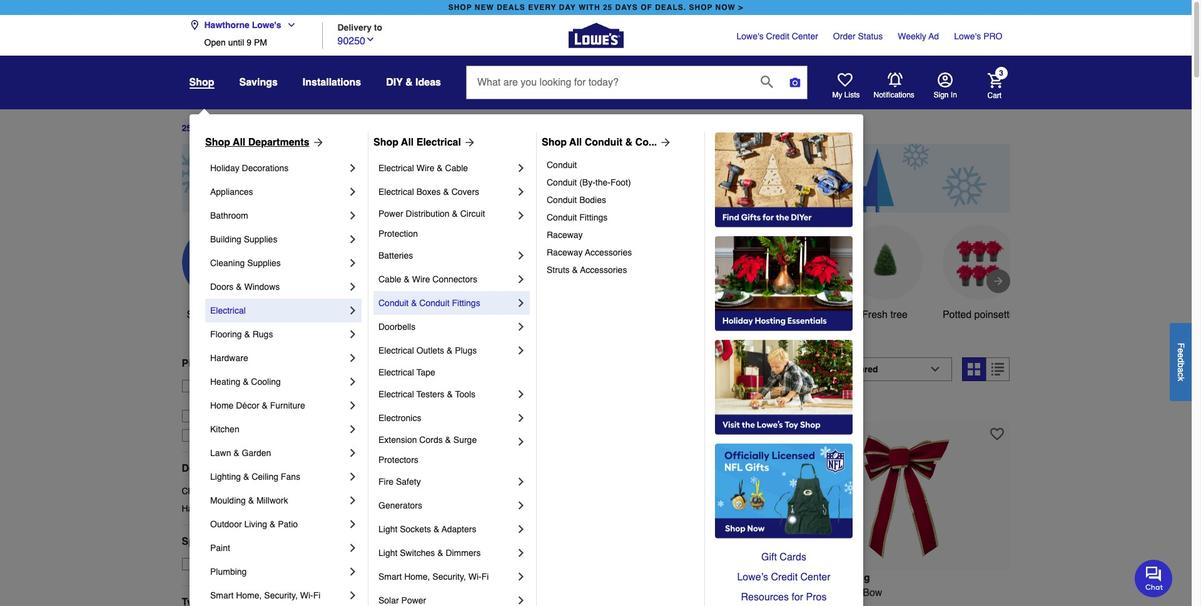 Task type: describe. For each thing, give the bounding box(es) containing it.
0 horizontal spatial fi
[[313, 591, 321, 601]]

windows
[[244, 282, 280, 292]]

resources for pros link
[[715, 588, 853, 607]]

decorations for hanukkah decorations
[[224, 504, 270, 514]]

& up heating
[[217, 358, 225, 370]]

chevron right image for home décor & furniture
[[347, 400, 359, 412]]

1 horizontal spatial smart home, security, wi-fi
[[379, 573, 489, 583]]

ideas
[[416, 77, 441, 88]]

shop all conduit & co... link
[[542, 135, 672, 150]]

holiday for holiday decorations
[[210, 163, 239, 173]]

conduit for conduit & conduit fittings
[[379, 298, 409, 308]]

raceway accessories
[[547, 248, 632, 258]]

installations
[[303, 77, 361, 88]]

all for deals
[[213, 310, 223, 321]]

resources for pros
[[741, 593, 827, 604]]

surge
[[454, 436, 477, 446]]

1 vertical spatial savings button
[[467, 225, 542, 323]]

christmas decorations link
[[182, 485, 347, 498]]

supplies for cleaning supplies
[[247, 258, 281, 268]]

chevron right image for power distribution & circuit protection
[[515, 210, 527, 222]]

doors & windows link
[[210, 275, 347, 299]]

distribution
[[406, 209, 450, 219]]

chevron right image for appliances
[[347, 186, 359, 198]]

pickup & delivery
[[182, 358, 266, 370]]

location image
[[189, 20, 199, 30]]

conduit fittings link
[[547, 209, 696, 227]]

building supplies link
[[210, 228, 347, 252]]

& right lawn on the bottom of page
[[234, 449, 239, 459]]

raceway for raceway
[[547, 230, 583, 240]]

hawthorne for hawthorne lowe's
[[204, 20, 250, 30]]

shop new deals every day with 25 days of deals. shop now > link
[[446, 0, 746, 15]]

accessories inside struts & accessories link
[[580, 265, 627, 275]]

& left rugs
[[244, 330, 250, 340]]

doorbells link
[[379, 315, 515, 339]]

extension cords & surge protectors link
[[379, 430, 515, 471]]

chevron right image for electrical boxes & covers
[[515, 186, 527, 198]]

sale
[[218, 560, 236, 570]]

shop all deals button
[[182, 225, 257, 323]]

string inside "holiday living 100-count 20.62-ft white incandescent plug- in christmas string lights"
[[426, 603, 453, 607]]

conduit for conduit (by-the-foot)
[[547, 178, 577, 188]]

living for count
[[406, 573, 436, 584]]

flooring & rugs
[[210, 330, 273, 340]]

list view image
[[992, 363, 1005, 376]]

chevron right image for holiday decorations
[[347, 162, 359, 175]]

chevron right image for electrical testers & tools
[[515, 389, 527, 401]]

power distribution & circuit protection
[[379, 209, 488, 239]]

doors & windows
[[210, 282, 280, 292]]

0 horizontal spatial departments
[[182, 464, 243, 475]]

chevron right image for electrical outlets & plugs
[[515, 345, 527, 357]]

1 horizontal spatial arrow right image
[[992, 275, 1005, 288]]

shop all electrical link
[[374, 135, 476, 150]]

outlets
[[417, 346, 444, 356]]

& inside "button"
[[275, 394, 281, 404]]

shop for shop all conduit & co...
[[542, 137, 567, 148]]

& left tools
[[447, 390, 453, 400]]

& right doors
[[236, 282, 242, 292]]

hawthorne for hawthorne lowe's & nearby stores
[[201, 394, 243, 404]]

hardware
[[210, 354, 248, 364]]

the-
[[596, 178, 611, 188]]

tree for artificial tree
[[325, 310, 342, 321]]

chevron right image for kitchen
[[347, 424, 359, 436]]

stores
[[312, 394, 336, 404]]

moulding & millwork link
[[210, 489, 347, 513]]

& left plugs
[[447, 346, 453, 356]]

gift
[[761, 553, 777, 564]]

chevron right image for cleaning supplies
[[347, 257, 359, 270]]

weekly ad link
[[898, 30, 939, 43]]

at:
[[299, 382, 308, 392]]

conduit & conduit fittings link
[[379, 292, 515, 315]]

cleaning supplies link
[[210, 252, 347, 275]]

chevron right image for smart home, security, wi-fi
[[347, 590, 359, 603]]

& inside button
[[405, 77, 413, 88]]

covers
[[452, 187, 479, 197]]

chevron right image for building supplies
[[347, 233, 359, 246]]

special offers button
[[182, 526, 347, 559]]

plumbing link
[[210, 561, 347, 584]]

1 horizontal spatial departments
[[248, 137, 309, 148]]

lowe's home improvement lists image
[[838, 73, 853, 88]]

until
[[228, 38, 244, 48]]

poinsettia
[[975, 310, 1017, 321]]

special
[[182, 537, 217, 548]]

bow
[[863, 588, 882, 599]]

light sockets & adapters link
[[379, 518, 515, 542]]

in inside "holiday living 100-count 20.62-ft white incandescent plug- in christmas string lights"
[[367, 603, 376, 607]]

generators
[[379, 501, 422, 511]]

lights inside 100-count 20.62-ft multicolor incandescent plug-in christmas string lights
[[696, 603, 723, 607]]

chevron right image for light sockets & adapters
[[515, 524, 527, 536]]

white inside button
[[777, 310, 803, 321]]

conduit for conduit bodies
[[547, 195, 577, 205]]

8.5-
[[802, 588, 819, 599]]

lowe's inside "button"
[[245, 394, 272, 404]]

hawthorne lowe's
[[204, 20, 281, 30]]

cable inside electrical wire & cable link
[[445, 163, 468, 173]]

home, for chevron right icon related to smart home, security, wi-fi
[[236, 591, 262, 601]]

0 vertical spatial wire
[[417, 163, 435, 173]]

chevron right image for lighting & ceiling fans
[[347, 471, 359, 484]]

electrical wire & cable
[[379, 163, 468, 173]]

chevron right image for doors & windows
[[347, 281, 359, 293]]

conduit fittings
[[547, 213, 608, 223]]

solar
[[379, 596, 399, 606]]

electrical for electrical testers & tools
[[379, 390, 414, 400]]

count inside 100-count 20.62-ft multicolor incandescent plug-in christmas string lights
[[605, 588, 631, 599]]

living for in
[[841, 573, 870, 584]]

batteries
[[379, 251, 413, 261]]

hawthorne lowe's & nearby stores button
[[201, 393, 336, 405]]

electrical testers & tools link
[[379, 383, 515, 407]]

visit the lowe's toy shop. image
[[715, 340, 853, 436]]

chevron right image for paint
[[347, 543, 359, 555]]

25 days of deals link
[[182, 123, 251, 133]]

officially licensed n f l gifts. shop now. image
[[715, 444, 853, 539]]

25 days of deals. shop new deals every day. while supplies last. image
[[182, 144, 1010, 213]]

outdoor
[[210, 520, 242, 530]]

198
[[367, 364, 393, 382]]

all for electrical
[[401, 137, 414, 148]]

& left co...
[[625, 137, 633, 148]]

fast delivery
[[201, 431, 252, 441]]

& right sockets
[[434, 525, 439, 535]]

1 horizontal spatial pickup
[[244, 382, 271, 392]]

holiday decorations
[[210, 163, 289, 173]]

& left "dimmers"
[[437, 549, 443, 559]]

shop all deals
[[187, 310, 252, 321]]

conduit for conduit fittings
[[547, 213, 577, 223]]

chevron right image for solar power
[[515, 595, 527, 607]]

smart home, security, wi-fi link for chevron right image related to smart home, security, wi-fi
[[379, 566, 515, 589]]

chat invite button image
[[1135, 560, 1173, 598]]

hanukkah decorations
[[182, 504, 270, 514]]

lowe's credit center link
[[737, 30, 818, 43]]

dimmers
[[446, 549, 481, 559]]

sign in button
[[934, 73, 957, 100]]

compare for "1001813120" element
[[390, 401, 426, 411]]

tools
[[455, 390, 476, 400]]

arrow right image for shop all conduit & co...
[[657, 136, 672, 149]]

shop for shop all deals
[[187, 310, 210, 321]]

electrical up electrical wire & cable link
[[417, 137, 461, 148]]

diy & ideas button
[[386, 71, 441, 94]]

1 vertical spatial fittings
[[452, 298, 480, 308]]

lowe's down > at the right of page
[[737, 31, 764, 41]]

days
[[194, 123, 215, 133]]

find gifts for the diyer. image
[[715, 133, 853, 228]]

& inside power distribution & circuit protection
[[452, 209, 458, 219]]

potted poinsettia
[[943, 310, 1017, 321]]

delivery to
[[338, 22, 382, 32]]

& down batteries
[[404, 275, 410, 285]]

christmas inside "holiday living 100-count 20.62-ft white incandescent plug- in christmas string lights"
[[379, 603, 424, 607]]

order
[[833, 31, 856, 41]]

3
[[999, 69, 1004, 78]]

led
[[400, 310, 419, 321]]

departments element
[[182, 463, 347, 475]]

chevron right image for fire safety
[[515, 476, 527, 489]]

lights inside "holiday living 100-count 20.62-ft white incandescent plug- in christmas string lights"
[[455, 603, 482, 607]]

0 vertical spatial fittings
[[580, 213, 608, 223]]

all for conduit
[[569, 137, 582, 148]]

white inside "holiday living 100-count 20.62-ft white incandescent plug- in christmas string lights"
[[454, 588, 479, 599]]

0 horizontal spatial pickup
[[182, 358, 215, 370]]

security, for chevron right image related to smart home, security, wi-fi
[[433, 573, 466, 583]]

multicolor
[[671, 588, 714, 599]]

lowe's credit center
[[737, 573, 831, 584]]

& right "struts"
[[572, 265, 578, 275]]

my
[[833, 91, 843, 99]]

5013254527 element
[[802, 400, 860, 412]]

ad
[[929, 31, 939, 41]]

store
[[221, 382, 242, 392]]

wi- for chevron right image related to smart home, security, wi-fi
[[468, 573, 482, 583]]

on sale
[[204, 560, 236, 570]]

lawn & garden
[[210, 449, 271, 459]]

weekly
[[898, 31, 927, 41]]

& right boxes
[[443, 187, 449, 197]]

lowe's pro
[[954, 31, 1003, 41]]

lowe's home improvement notification center image
[[888, 73, 903, 88]]

flooring & rugs link
[[210, 323, 347, 347]]

outdoor living & patio link
[[210, 513, 347, 537]]

chevron right image for flooring & rugs
[[347, 329, 359, 341]]

& right store
[[243, 377, 249, 387]]

chevron right image for generators
[[515, 500, 527, 512]]

(by-
[[580, 178, 596, 188]]

gift cards link
[[715, 548, 853, 568]]

smart home, security, wi-fi link for chevron right icon related to smart home, security, wi-fi
[[210, 584, 347, 607]]

sockets
[[400, 525, 431, 535]]

open
[[204, 38, 226, 48]]

hanukkah
[[182, 504, 221, 514]]

ft inside 100-count 20.62-ft multicolor incandescent plug-in christmas string lights
[[663, 588, 668, 599]]

chevron right image for electrical
[[347, 305, 359, 317]]

christmas inside 100-count 20.62-ft multicolor incandescent plug-in christmas string lights
[[619, 603, 664, 607]]

shop for shop all electrical
[[374, 137, 399, 148]]

adapters
[[442, 525, 476, 535]]

chevron right image for smart home, security, wi-fi
[[515, 571, 527, 584]]

extension cords & surge protectors
[[379, 436, 479, 466]]

supplies for building supplies
[[244, 235, 277, 245]]

lighting & ceiling fans
[[210, 472, 300, 482]]

chevron right image for bathroom
[[347, 210, 359, 222]]

deals inside button
[[226, 310, 252, 321]]

& up led
[[411, 298, 417, 308]]



Task type: vqa. For each thing, say whether or not it's contained in the screenshot.
appliance delivery image
no



Task type: locate. For each thing, give the bounding box(es) containing it.
1 horizontal spatial count
[[605, 588, 631, 599]]

departments down lawn on the bottom of page
[[182, 464, 243, 475]]

chevron right image for heating & cooling
[[347, 376, 359, 389]]

0 horizontal spatial security,
[[264, 591, 298, 601]]

wi- for chevron right icon related to smart home, security, wi-fi
[[300, 591, 313, 601]]

chevron right image
[[347, 162, 359, 175], [347, 210, 359, 222], [347, 233, 359, 246], [515, 250, 527, 262], [347, 257, 359, 270], [515, 297, 527, 310], [515, 321, 527, 334], [515, 345, 527, 357], [347, 352, 359, 365], [347, 376, 359, 389], [347, 400, 359, 412], [515, 412, 527, 425], [347, 424, 359, 436], [347, 447, 359, 460], [515, 476, 527, 489], [347, 566, 359, 579], [347, 590, 359, 603], [515, 595, 527, 607]]

credit up search "icon" at the right top
[[766, 31, 790, 41]]

solar power
[[379, 596, 426, 606]]

0 vertical spatial smart home, security, wi-fi
[[379, 573, 489, 583]]

0 vertical spatial delivery
[[338, 22, 372, 32]]

pro
[[984, 31, 1003, 41]]

delivery up heating & cooling
[[227, 358, 266, 370]]

1 vertical spatial plug-
[[585, 603, 608, 607]]

conduit up conduit (by-the-foot)
[[547, 160, 577, 170]]

home,
[[404, 573, 430, 583], [236, 591, 262, 601]]

f e e d b a c k button
[[1170, 323, 1192, 401]]

hawthorne inside "button"
[[201, 394, 243, 404]]

credit for lowe's
[[766, 31, 790, 41]]

fresh tree
[[862, 310, 908, 321]]

0 horizontal spatial smart home, security, wi-fi link
[[210, 584, 347, 607]]

chevron right image for plumbing
[[347, 566, 359, 579]]

supplies inside 'link'
[[247, 258, 281, 268]]

all down 25 days of deals
[[233, 137, 245, 148]]

0 vertical spatial arrow right image
[[309, 136, 324, 149]]

shop
[[189, 77, 214, 88], [187, 310, 210, 321]]

cart
[[988, 91, 1002, 100]]

chevron down image
[[365, 34, 375, 44]]

0 horizontal spatial home,
[[236, 591, 262, 601]]

chevron right image for doorbells
[[515, 321, 527, 334]]

e up d
[[1176, 348, 1186, 353]]

1 horizontal spatial ft
[[663, 588, 668, 599]]

delivery up 90250
[[338, 22, 372, 32]]

supplies up cleaning supplies
[[244, 235, 277, 245]]

wi- down "dimmers"
[[468, 573, 482, 583]]

holiday for holiday living 8.5-in w red bow
[[802, 573, 838, 584]]

0 vertical spatial plug-
[[544, 588, 568, 599]]

0 vertical spatial light
[[379, 525, 398, 535]]

arrow right image
[[309, 136, 324, 149], [992, 275, 1005, 288]]

lowe's home improvement account image
[[938, 73, 953, 88]]

1 string from the left
[[426, 603, 453, 607]]

0 horizontal spatial white
[[454, 588, 479, 599]]

e up b
[[1176, 353, 1186, 358]]

smart home, security, wi-fi down plumbing link
[[210, 591, 321, 601]]

2 shop from the left
[[689, 3, 713, 12]]

incandescent inside "holiday living 100-count 20.62-ft white incandescent plug- in christmas string lights"
[[482, 588, 542, 599]]

arrow right image for shop all electrical
[[461, 136, 476, 149]]

holiday decorations link
[[210, 156, 347, 180]]

Search Query text field
[[467, 66, 751, 99]]

chevron right image for hardware
[[347, 352, 359, 365]]

shop down 25 days of deals link
[[205, 137, 230, 148]]

savings up 198 products in holiday decorations
[[487, 310, 522, 321]]

generators link
[[379, 494, 515, 518]]

of
[[641, 3, 653, 12]]

living for patio
[[244, 520, 267, 530]]

foot)
[[611, 178, 631, 188]]

2 e from the top
[[1176, 353, 1186, 358]]

None search field
[[466, 66, 808, 111]]

1 shop from the left
[[448, 3, 472, 12]]

wire up "conduit & conduit fittings"
[[412, 275, 430, 285]]

incandescent inside 100-count 20.62-ft multicolor incandescent plug-in christmas string lights
[[717, 588, 776, 599]]

hawthorne down store
[[201, 394, 243, 404]]

fittings
[[580, 213, 608, 223], [452, 298, 480, 308]]

1 horizontal spatial home,
[[404, 573, 430, 583]]

chevron right image for moulding & millwork
[[347, 495, 359, 507]]

raceway down conduit fittings
[[547, 230, 583, 240]]

1 horizontal spatial string
[[667, 603, 693, 607]]

0 vertical spatial accessories
[[585, 248, 632, 258]]

1 vertical spatial deals
[[226, 310, 252, 321]]

& inside extension cords & surge protectors
[[445, 436, 451, 446]]

bathroom
[[210, 211, 248, 221]]

0 horizontal spatial smart
[[210, 591, 234, 601]]

lowe's home improvement cart image
[[988, 73, 1003, 88]]

offers
[[220, 537, 249, 548]]

90250
[[338, 35, 365, 47]]

conduit up led
[[379, 298, 409, 308]]

100- inside "holiday living 100-count 20.62-ft white incandescent plug- in christmas string lights"
[[367, 588, 388, 599]]

holiday up appliances
[[210, 163, 239, 173]]

arrow right image up electrical wire & cable link
[[461, 136, 476, 149]]

chevron right image for electronics
[[515, 412, 527, 425]]

2 raceway from the top
[[547, 248, 583, 258]]

0 horizontal spatial shop
[[205, 137, 230, 148]]

& down the today
[[275, 394, 281, 404]]

electrical left boxes
[[379, 187, 414, 197]]

100- inside 100-count 20.62-ft multicolor incandescent plug-in christmas string lights
[[585, 588, 605, 599]]

living inside the holiday living 8.5-in w red bow
[[841, 573, 870, 584]]

shop button
[[189, 76, 214, 89]]

deals.
[[655, 3, 687, 12]]

camera image
[[789, 76, 802, 89]]

cooling
[[251, 377, 281, 387]]

string right "solar power"
[[426, 603, 453, 607]]

pm
[[254, 38, 267, 48]]

shop new deals every day with 25 days of deals. shop now >
[[448, 3, 744, 12]]

light down generators
[[379, 525, 398, 535]]

0 horizontal spatial incandescent
[[482, 588, 542, 599]]

1 vertical spatial hawthorne
[[201, 394, 243, 404]]

shop all departments link
[[205, 135, 324, 150]]

1 vertical spatial cable
[[379, 275, 401, 285]]

b
[[1176, 363, 1186, 368]]

0 horizontal spatial living
[[244, 520, 267, 530]]

in
[[458, 364, 470, 382], [819, 588, 827, 599]]

center for lowe's credit center
[[801, 573, 831, 584]]

home, down plumbing at the bottom of the page
[[236, 591, 262, 601]]

string inside 100-count 20.62-ft multicolor incandescent plug-in christmas string lights
[[667, 603, 693, 607]]

home, for chevron right image related to smart home, security, wi-fi
[[404, 573, 430, 583]]

compare inside 5013254527 element
[[824, 401, 860, 411]]

bathroom link
[[210, 204, 347, 228]]

fittings down bodies
[[580, 213, 608, 223]]

compare inside "1001813120" element
[[390, 401, 426, 411]]

living up red in the right bottom of the page
[[841, 573, 870, 584]]

holiday inside "holiday living 100-count 20.62-ft white incandescent plug- in christmas string lights"
[[367, 573, 404, 584]]

decorations for christmas decorations
[[224, 487, 270, 497]]

boxes
[[417, 187, 441, 197]]

raceway up "struts"
[[547, 248, 583, 258]]

0 horizontal spatial ft
[[445, 588, 451, 599]]

holiday for holiday living 100-count 20.62-ft white incandescent plug- in christmas string lights
[[367, 573, 404, 584]]

shop inside shop all conduit & co... link
[[542, 137, 567, 148]]

1 lights from the left
[[455, 603, 482, 607]]

1 horizontal spatial security,
[[433, 573, 466, 583]]

home, down the switches
[[404, 573, 430, 583]]

moulding
[[210, 496, 246, 506]]

doors
[[210, 282, 234, 292]]

chevron right image for outdoor living & patio
[[347, 519, 359, 531]]

ceiling
[[252, 472, 278, 482]]

0 horizontal spatial christmas
[[182, 487, 221, 497]]

protectors
[[379, 456, 418, 466]]

1 e from the top
[[1176, 348, 1186, 353]]

1 light from the top
[[379, 525, 398, 535]]

living down the switches
[[406, 573, 436, 584]]

shop up conduit (by-the-foot)
[[542, 137, 567, 148]]

circuit
[[460, 209, 485, 219]]

delivery up lawn & garden
[[220, 431, 252, 441]]

hawthorne lowe's & nearby stores
[[201, 394, 336, 404]]

cords
[[419, 436, 443, 446]]

raceway accessories link
[[547, 244, 696, 262]]

1 100- from the left
[[367, 588, 388, 599]]

2 arrow right image from the left
[[657, 136, 672, 149]]

0 vertical spatial power
[[379, 209, 403, 219]]

1 arrow right image from the left
[[461, 136, 476, 149]]

25 left days
[[182, 123, 192, 133]]

shop all electrical
[[374, 137, 461, 148]]

accessories inside raceway accessories link
[[585, 248, 632, 258]]

0 horizontal spatial compare
[[390, 401, 426, 411]]

tree for fresh tree
[[891, 310, 908, 321]]

2 string from the left
[[667, 603, 693, 607]]

1 shop from the left
[[205, 137, 230, 148]]

light
[[379, 525, 398, 535], [379, 549, 398, 559]]

0 vertical spatial supplies
[[244, 235, 277, 245]]

count inside "holiday living 100-count 20.62-ft white incandescent plug- in christmas string lights"
[[388, 588, 414, 599]]

smart home, security, wi-fi link down paint link
[[210, 584, 347, 607]]

décor
[[236, 401, 259, 411]]

struts
[[547, 265, 570, 275]]

in inside sign in 'button'
[[951, 91, 957, 99]]

electrical down the doorbells
[[379, 346, 414, 356]]

0 horizontal spatial count
[[388, 588, 414, 599]]

in inside 100-count 20.62-ft multicolor incandescent plug-in christmas string lights
[[608, 603, 616, 607]]

cable & wire connectors link
[[379, 268, 515, 292]]

white button
[[752, 225, 828, 323]]

shop inside shop all departments link
[[205, 137, 230, 148]]

plug- inside 100-count 20.62-ft multicolor incandescent plug-in christmas string lights
[[585, 603, 608, 607]]

1 compare from the left
[[390, 401, 426, 411]]

savings button down pm
[[239, 71, 278, 94]]

security, up 'solar power' 'link'
[[433, 573, 466, 583]]

supplies up windows
[[247, 258, 281, 268]]

1 horizontal spatial plug-
[[585, 603, 608, 607]]

1 ft from the left
[[445, 588, 451, 599]]

1 vertical spatial wi-
[[300, 591, 313, 601]]

ft down 'light switches & dimmers' link
[[445, 588, 451, 599]]

0 vertical spatial cable
[[445, 163, 468, 173]]

light for light sockets & adapters
[[379, 525, 398, 535]]

20.62- left "multicolor"
[[634, 588, 663, 599]]

lowe's home improvement logo image
[[568, 8, 624, 63]]

1 vertical spatial departments
[[182, 464, 243, 475]]

0 vertical spatial center
[[792, 31, 818, 41]]

& right diy
[[405, 77, 413, 88]]

1 vertical spatial supplies
[[247, 258, 281, 268]]

center inside lowe's credit center link
[[801, 573, 831, 584]]

100-count 20.62-ft multicolor incandescent plug-in christmas string lights
[[585, 588, 776, 607]]

& left millwork
[[248, 496, 254, 506]]

raceway link
[[547, 227, 696, 244]]

center up "8.5-"
[[801, 573, 831, 584]]

0 horizontal spatial tree
[[325, 310, 342, 321]]

fresh
[[862, 310, 888, 321]]

0 vertical spatial pickup
[[182, 358, 215, 370]]

millwork
[[256, 496, 288, 506]]

conduit inside "link"
[[547, 160, 577, 170]]

0 vertical spatial savings button
[[239, 71, 278, 94]]

electrical for electrical tape
[[379, 368, 414, 378]]

electrical inside 'link'
[[210, 306, 246, 316]]

20.62- inside 100-count 20.62-ft multicolor incandescent plug-in christmas string lights
[[634, 588, 663, 599]]

conduit down cable & wire connectors
[[419, 298, 450, 308]]

center inside lowe's credit center link
[[792, 31, 818, 41]]

0 vertical spatial white
[[777, 310, 803, 321]]

& left ceiling
[[243, 472, 249, 482]]

in left "w"
[[819, 588, 827, 599]]

credit for lowe's
[[771, 573, 798, 584]]

2 100- from the left
[[585, 588, 605, 599]]

heart outline image
[[774, 428, 787, 442], [991, 428, 1005, 442]]

1 incandescent from the left
[[482, 588, 542, 599]]

arrow right image up holiday decorations link
[[309, 136, 324, 149]]

1 horizontal spatial fi
[[482, 573, 489, 583]]

electrical
[[417, 137, 461, 148], [379, 163, 414, 173], [379, 187, 414, 197], [210, 306, 246, 316], [379, 346, 414, 356], [379, 368, 414, 378], [379, 390, 414, 400]]

arrow right image inside shop all departments link
[[309, 136, 324, 149]]

power inside 'solar power' 'link'
[[401, 596, 426, 606]]

2 horizontal spatial shop
[[542, 137, 567, 148]]

lowe's up pm
[[252, 20, 281, 30]]

2 count from the left
[[605, 588, 631, 599]]

25 inside shop new deals every day with 25 days of deals. shop now > link
[[603, 3, 613, 12]]

lights down "multicolor"
[[696, 603, 723, 607]]

all up (by-
[[569, 137, 582, 148]]

center for lowe's credit center
[[792, 31, 818, 41]]

living inside "holiday living 100-count 20.62-ft white incandescent plug- in christmas string lights"
[[406, 573, 436, 584]]

2 ft from the left
[[663, 588, 668, 599]]

chevron right image for lawn & garden
[[347, 447, 359, 460]]

1 horizontal spatial savings button
[[467, 225, 542, 323]]

1 vertical spatial center
[[801, 573, 831, 584]]

0 horizontal spatial wi-
[[300, 591, 313, 601]]

chevron right image for cable & wire connectors
[[515, 273, 527, 286]]

living down hanukkah decorations link
[[244, 520, 267, 530]]

1 heart outline image from the left
[[774, 428, 787, 442]]

electrical wire & cable link
[[379, 156, 515, 180]]

accessories up struts & accessories link
[[585, 248, 632, 258]]

lowe's credit center link
[[715, 568, 853, 588]]

hanging decoration button
[[657, 225, 732, 338]]

installations button
[[303, 71, 361, 94]]

0 vertical spatial shop
[[189, 77, 214, 88]]

& left circuit on the top of the page
[[452, 209, 458, 219]]

shop all conduit & co...
[[542, 137, 657, 148]]

all inside button
[[213, 310, 223, 321]]

chevron right image for conduit & conduit fittings
[[515, 297, 527, 310]]

1 vertical spatial 25
[[182, 123, 192, 133]]

decorations for holiday decorations
[[242, 163, 289, 173]]

1 horizontal spatial fittings
[[580, 213, 608, 223]]

cable inside "cable & wire connectors" link
[[379, 275, 401, 285]]

holiday hosting essentials. image
[[715, 237, 853, 332]]

& right cords
[[445, 436, 451, 446]]

lowe's inside button
[[252, 20, 281, 30]]

1 horizontal spatial smart home, security, wi-fi link
[[379, 566, 515, 589]]

1 vertical spatial raceway
[[547, 248, 583, 258]]

conduit for conduit
[[547, 160, 577, 170]]

arrow right image
[[461, 136, 476, 149], [657, 136, 672, 149]]

chevron right image for electrical wire & cable
[[515, 162, 527, 175]]

0 horizontal spatial in
[[367, 603, 376, 607]]

white
[[777, 310, 803, 321], [454, 588, 479, 599]]

2 heart outline image from the left
[[991, 428, 1005, 442]]

light for light switches & dimmers
[[379, 549, 398, 559]]

0 vertical spatial hawthorne
[[204, 20, 250, 30]]

shop up "electrical wire & cable"
[[374, 137, 399, 148]]

power inside power distribution & circuit protection
[[379, 209, 403, 219]]

2 tree from the left
[[891, 310, 908, 321]]

1 horizontal spatial wi-
[[468, 573, 482, 583]]

electrical for electrical outlets & plugs
[[379, 346, 414, 356]]

compare for 5013254527 element
[[824, 401, 860, 411]]

0 horizontal spatial savings button
[[239, 71, 278, 94]]

1 vertical spatial shop
[[187, 310, 210, 321]]

in inside the holiday living 8.5-in w red bow
[[819, 588, 827, 599]]

smart up "solar"
[[379, 573, 402, 583]]

power
[[379, 209, 403, 219], [401, 596, 426, 606]]

2 light from the top
[[379, 549, 398, 559]]

shop inside button
[[187, 310, 210, 321]]

0 horizontal spatial plug-
[[544, 588, 568, 599]]

led button
[[372, 225, 447, 323]]

1 20.62- from the left
[[417, 588, 445, 599]]

holiday inside the holiday living 8.5-in w red bow
[[802, 573, 838, 584]]

decorations
[[242, 163, 289, 173], [533, 364, 620, 382], [224, 487, 270, 497], [224, 504, 270, 514]]

0 vertical spatial fi
[[482, 573, 489, 583]]

deals up flooring & rugs
[[226, 310, 252, 321]]

accessories down the raceway accessories
[[580, 265, 627, 275]]

electrical for electrical boxes & covers
[[379, 187, 414, 197]]

flooring
[[210, 330, 242, 340]]

cable up the covers
[[445, 163, 468, 173]]

2 compare from the left
[[824, 401, 860, 411]]

2 shop from the left
[[374, 137, 399, 148]]

cable
[[445, 163, 468, 173], [379, 275, 401, 285]]

today
[[273, 382, 296, 392]]

lighting
[[210, 472, 241, 482]]

conduit down 'conduit bodies' at top
[[547, 213, 577, 223]]

conduit up 'conduit bodies' at top
[[547, 178, 577, 188]]

1 horizontal spatial smart
[[379, 573, 402, 583]]

1 horizontal spatial in
[[819, 588, 827, 599]]

0 vertical spatial savings
[[239, 77, 278, 88]]

2 vertical spatial delivery
[[220, 431, 252, 441]]

holiday up "8.5-"
[[802, 573, 838, 584]]

artificial tree button
[[277, 225, 352, 323]]

cleaning supplies
[[210, 258, 281, 268]]

3 shop from the left
[[542, 137, 567, 148]]

supplies
[[244, 235, 277, 245], [247, 258, 281, 268]]

1 vertical spatial arrow right image
[[992, 275, 1005, 288]]

hawthorne inside button
[[204, 20, 250, 30]]

electrical outlets & plugs link
[[379, 339, 515, 363]]

2 20.62- from the left
[[634, 588, 663, 599]]

100-count 20.62-ft multicolor incandescent plug-in christmas string lights link
[[585, 573, 793, 607]]

electrical for electrical wire & cable
[[379, 163, 414, 173]]

pickup up the hawthorne lowe's & nearby stores "button"
[[244, 382, 271, 392]]

tree right artificial
[[325, 310, 342, 321]]

0 vertical spatial wi-
[[468, 573, 482, 583]]

artificial tree
[[287, 310, 342, 321]]

shop for shop
[[189, 77, 214, 88]]

departments up holiday decorations link
[[248, 137, 309, 148]]

1001813120 element
[[367, 400, 426, 412]]

& inside 'link'
[[248, 496, 254, 506]]

light inside "link"
[[379, 525, 398, 535]]

0 horizontal spatial heart outline image
[[774, 428, 787, 442]]

lights
[[455, 603, 482, 607], [696, 603, 723, 607]]

chevron right image for light switches & dimmers
[[515, 548, 527, 560]]

search image
[[761, 75, 773, 88]]

holiday up "solar"
[[367, 573, 404, 584]]

ft inside "holiday living 100-count 20.62-ft white incandescent plug- in christmas string lights"
[[445, 588, 451, 599]]

1 tree from the left
[[325, 310, 342, 321]]

delivery
[[338, 22, 372, 32], [227, 358, 266, 370], [220, 431, 252, 441]]

2 horizontal spatial in
[[951, 91, 957, 99]]

grid view image
[[968, 363, 981, 376]]

1 horizontal spatial shop
[[689, 3, 713, 12]]

chevron right image
[[515, 162, 527, 175], [347, 186, 359, 198], [515, 186, 527, 198], [515, 210, 527, 222], [515, 273, 527, 286], [347, 281, 359, 293], [347, 305, 359, 317], [347, 329, 359, 341], [515, 389, 527, 401], [515, 436, 527, 449], [347, 471, 359, 484], [347, 495, 359, 507], [515, 500, 527, 512], [347, 519, 359, 531], [515, 524, 527, 536], [347, 543, 359, 555], [515, 548, 527, 560], [515, 571, 527, 584]]

ft left "multicolor"
[[663, 588, 668, 599]]

0 vertical spatial 25
[[603, 3, 613, 12]]

1 vertical spatial power
[[401, 596, 426, 606]]

k
[[1176, 377, 1186, 382]]

chevron down image
[[281, 20, 296, 30]]

all up "electrical wire & cable"
[[401, 137, 414, 148]]

arrow right image inside shop all conduit & co... link
[[657, 136, 672, 149]]

1 horizontal spatial cable
[[445, 163, 468, 173]]

0 vertical spatial credit
[[766, 31, 790, 41]]

25 right with
[[603, 3, 613, 12]]

shop for shop all departments
[[205, 137, 230, 148]]

electrical tape
[[379, 368, 435, 378]]

plug- inside "holiday living 100-count 20.62-ft white incandescent plug- in christmas string lights"
[[544, 588, 568, 599]]

smart down plumbing at the bottom of the page
[[210, 591, 234, 601]]

deals
[[497, 3, 526, 12]]

potted
[[943, 310, 972, 321]]

0 vertical spatial in
[[458, 364, 470, 382]]

center left order
[[792, 31, 818, 41]]

0 horizontal spatial smart home, security, wi-fi
[[210, 591, 321, 601]]

raceway for raceway accessories
[[547, 248, 583, 258]]

1 vertical spatial delivery
[[227, 358, 266, 370]]

2 incandescent from the left
[[717, 588, 776, 599]]

1 vertical spatial light
[[379, 549, 398, 559]]

1 vertical spatial fi
[[313, 591, 321, 601]]

conduit link
[[547, 156, 696, 174]]

lowe's left pro
[[954, 31, 981, 41]]

red
[[842, 588, 860, 599]]

lowe's credit center
[[737, 31, 818, 41]]

shop left now
[[689, 3, 713, 12]]

struts & accessories
[[547, 265, 627, 275]]

potted poinsettia button
[[943, 225, 1018, 323]]

1 vertical spatial accessories
[[580, 265, 627, 275]]

hawthorne up open until 9 pm
[[204, 20, 250, 30]]

arrow right image inside shop all electrical link
[[461, 136, 476, 149]]

connectors
[[433, 275, 477, 285]]

2 horizontal spatial living
[[841, 573, 870, 584]]

patio
[[278, 520, 298, 530]]

chevron right image for batteries
[[515, 250, 527, 262]]

0 horizontal spatial in
[[458, 364, 470, 382]]

20.62- down light switches & dimmers
[[417, 588, 445, 599]]

security, down plumbing link
[[264, 591, 298, 601]]

diy & ideas
[[386, 77, 441, 88]]

& left patio
[[270, 520, 276, 530]]

bodies
[[580, 195, 606, 205]]

every
[[528, 3, 556, 12]]

1 horizontal spatial incandescent
[[717, 588, 776, 599]]

0 horizontal spatial 25
[[182, 123, 192, 133]]

fire
[[379, 477, 394, 487]]

1 raceway from the top
[[547, 230, 583, 240]]

electrical left tape
[[379, 368, 414, 378]]

1 vertical spatial home,
[[236, 591, 262, 601]]

& up electrical boxes & covers link
[[437, 163, 443, 173]]

chevron right image for extension cords & surge protectors
[[515, 436, 527, 449]]

with
[[579, 3, 600, 12]]

20.62- inside "holiday living 100-count 20.62-ft white incandescent plug- in christmas string lights"
[[417, 588, 445, 599]]

2 lights from the left
[[696, 603, 723, 607]]

1 vertical spatial security,
[[264, 591, 298, 601]]

conduit up conduit "link"
[[585, 137, 623, 148]]

1 vertical spatial white
[[454, 588, 479, 599]]

& right décor
[[262, 401, 268, 411]]

security, for chevron right icon related to smart home, security, wi-fi
[[264, 591, 298, 601]]

cable down batteries
[[379, 275, 401, 285]]

lowe's
[[252, 20, 281, 30], [737, 31, 764, 41], [954, 31, 981, 41], [245, 394, 272, 404]]

1 horizontal spatial savings
[[487, 310, 522, 321]]

shop inside shop all electrical link
[[374, 137, 399, 148]]

1 horizontal spatial arrow right image
[[657, 136, 672, 149]]

string
[[426, 603, 453, 607], [667, 603, 693, 607]]

9
[[247, 38, 252, 48]]

1 horizontal spatial white
[[777, 310, 803, 321]]

0 vertical spatial deals
[[228, 123, 251, 133]]

deals right of
[[228, 123, 251, 133]]

holiday down plugs
[[474, 364, 529, 382]]

power up protection
[[379, 209, 403, 219]]

light left the switches
[[379, 549, 398, 559]]

fittings down connectors on the top
[[452, 298, 480, 308]]

arrow right image up poinsettia
[[992, 275, 1005, 288]]

tree right fresh
[[891, 310, 908, 321]]

0 horizontal spatial 100-
[[367, 588, 388, 599]]

1 vertical spatial in
[[819, 588, 827, 599]]

1 vertical spatial wire
[[412, 275, 430, 285]]

0 vertical spatial raceway
[[547, 230, 583, 240]]

electrical up the flooring
[[210, 306, 246, 316]]

1 vertical spatial pickup
[[244, 382, 271, 392]]

0 vertical spatial security,
[[433, 573, 466, 583]]

all for departments
[[233, 137, 245, 148]]

1 count from the left
[[388, 588, 414, 599]]

plug-
[[544, 588, 568, 599], [585, 603, 608, 607]]



